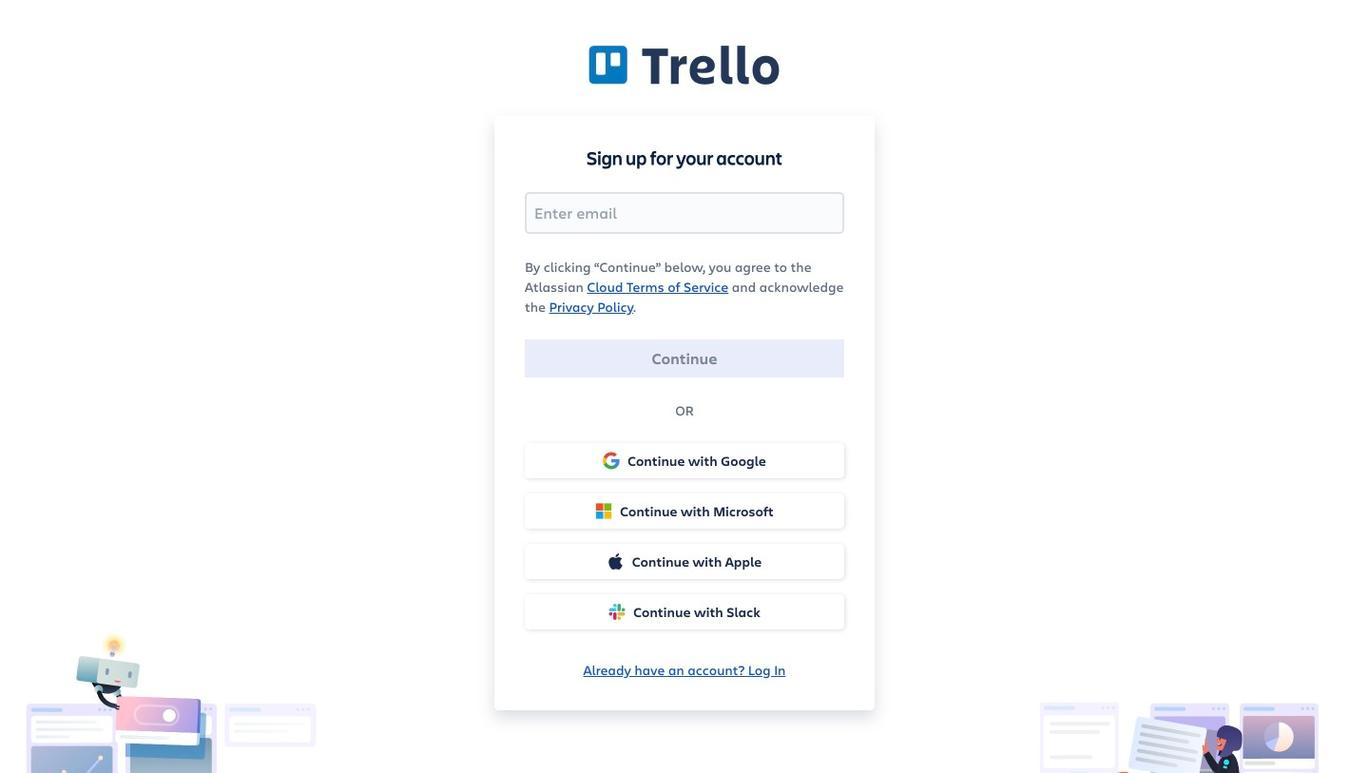 Task type: vqa. For each thing, say whether or not it's contained in the screenshot.
SHOW inside the Board name "text field"
no



Task type: describe. For each thing, give the bounding box(es) containing it.
Email address email field
[[525, 192, 845, 234]]



Task type: locate. For each thing, give the bounding box(es) containing it.
trello image
[[589, 46, 780, 86]]



